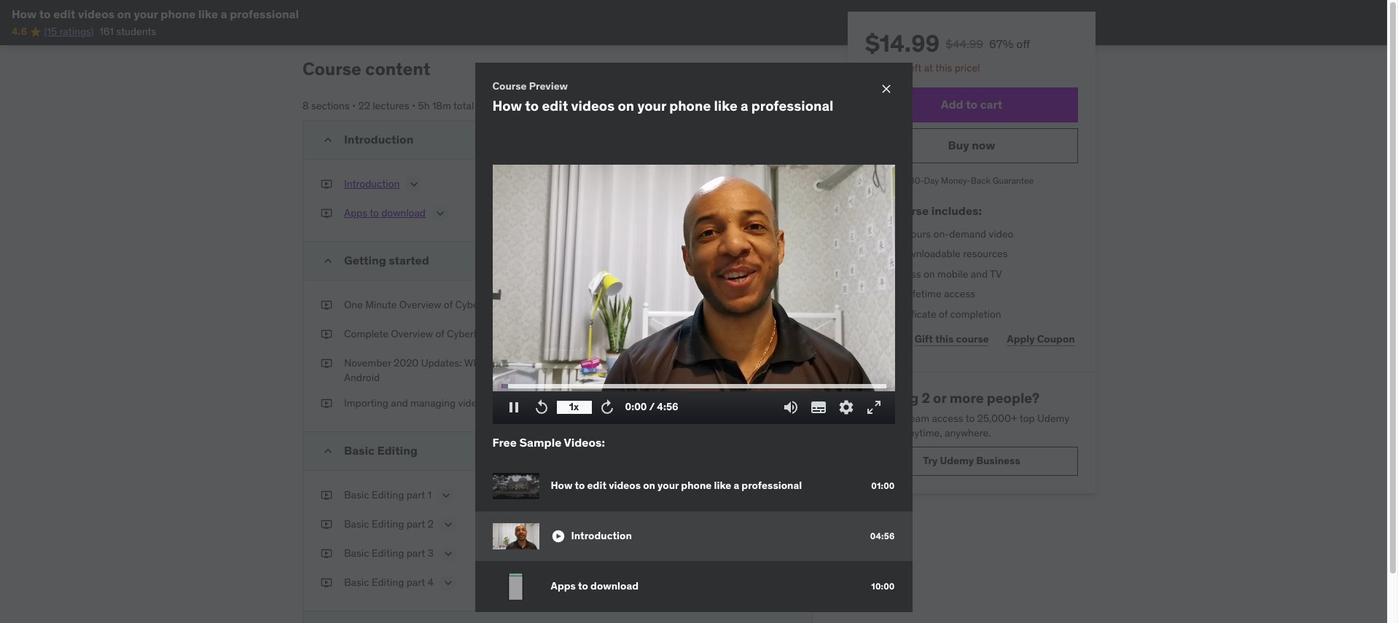 Task type: vqa. For each thing, say whether or not it's contained in the screenshot.
Editing for Basic Editing part 4
yes



Task type: describe. For each thing, give the bounding box(es) containing it.
off
[[1017, 36, 1030, 51]]

1 horizontal spatial 2
[[889, 247, 895, 260]]

try
[[923, 454, 938, 467]]

videos:
[[564, 435, 605, 450]]

0 vertical spatial 10:00
[[769, 207, 795, 220]]

content
[[365, 57, 430, 80]]

1 day left at this price!
[[880, 61, 980, 74]]

small image for preview
[[321, 133, 335, 147]]

add to cart
[[941, 97, 1003, 112]]

2 downloadable resources
[[889, 247, 1008, 260]]

basic for basic editing part 3
[[344, 547, 369, 560]]

editing for basic editing part 4
[[372, 576, 404, 589]]

xsmall image left complete
[[321, 328, 332, 342]]

05:23
[[768, 489, 795, 502]]

67%
[[989, 36, 1014, 51]]

small image for 01:25
[[321, 254, 335, 269]]

videos down basic editing dropdown button in the bottom of the page
[[609, 479, 641, 492]]

basic editing part 1
[[344, 489, 432, 502]]

basic for basic editing part 2
[[344, 518, 369, 531]]

161
[[100, 25, 114, 38]]

share
[[869, 333, 897, 346]]

$44.99
[[946, 36, 984, 51]]

xsmall image for basic editing part 4
[[321, 576, 332, 591]]

to inside course preview how to edit videos on your phone like a professional
[[525, 97, 539, 115]]

editing for basic editing part 3
[[372, 547, 404, 560]]

xsmall image left access
[[865, 267, 877, 282]]

apps inside how to edit videos on your phone like a professional dialog
[[551, 580, 576, 593]]

2020
[[394, 357, 419, 370]]

buy
[[948, 138, 969, 152]]

download inside button
[[381, 207, 426, 220]]

(15
[[44, 25, 57, 38]]

buy now
[[948, 138, 996, 152]]

one minute overview of cyberlink powerdirector
[[344, 298, 570, 312]]

importing
[[344, 397, 389, 410]]

full
[[889, 288, 905, 301]]

$14.99 $44.99 67% off
[[865, 28, 1030, 58]]

day
[[887, 61, 904, 74]]

introduction inside how to edit videos on your phone like a professional dialog
[[571, 530, 632, 543]]

10:00 inside how to edit videos on your phone like a professional dialog
[[871, 581, 895, 592]]

at
[[924, 61, 933, 74]]

1 vertical spatial powerdirector
[[493, 328, 558, 341]]

basic editing part 2
[[344, 518, 434, 531]]

guarantee
[[993, 175, 1034, 186]]

add
[[941, 97, 964, 112]]

this course includes:
[[865, 204, 982, 218]]

introduction for introduction dropdown button
[[344, 132, 414, 147]]

now
[[972, 138, 996, 152]]

xsmall image left apps to download button
[[321, 207, 332, 221]]

course for course content
[[303, 57, 361, 80]]

tv
[[990, 267, 1002, 281]]

small image
[[321, 444, 335, 459]]

try udemy business link
[[865, 447, 1078, 476]]

subtitles image
[[810, 399, 827, 416]]

0:00
[[625, 400, 647, 414]]

1 horizontal spatial •
[[412, 99, 416, 112]]

5.5
[[889, 227, 903, 240]]

1 horizontal spatial course
[[956, 333, 989, 346]]

buy now button
[[865, 128, 1078, 163]]

2 vertical spatial phone
[[681, 479, 712, 492]]

/
[[649, 400, 655, 414]]

progress bar slider
[[501, 377, 886, 395]]

certificate of completion
[[889, 308, 1002, 321]]

course preview how to edit videos on your phone like a professional
[[493, 79, 834, 115]]

cart
[[980, 97, 1003, 112]]

introduction button
[[344, 132, 795, 147]]

xsmall image left full
[[865, 288, 877, 302]]

add to cart button
[[865, 87, 1078, 122]]

like inside course preview how to edit videos on your phone like a professional
[[714, 97, 738, 115]]

people?
[[987, 389, 1040, 407]]

lifetime
[[908, 288, 942, 301]]

top
[[1020, 412, 1035, 425]]

2 vertical spatial edit
[[587, 479, 607, 492]]

on inside course preview how to edit videos on your phone like a professional
[[618, 97, 634, 115]]

team
[[906, 412, 930, 425]]

4 lectures • 41min
[[714, 254, 795, 267]]

course content
[[303, 57, 430, 80]]

course for course preview how to edit videos on your phone like a professional
[[493, 79, 527, 92]]

forward 5 seconds image
[[598, 399, 616, 416]]

part for 3
[[407, 547, 425, 560]]

preview for 04:56
[[708, 177, 744, 191]]

november
[[344, 357, 391, 370]]

xsmall image left introduction button
[[321, 177, 332, 192]]

one
[[344, 298, 363, 312]]

1 horizontal spatial 4
[[714, 254, 720, 267]]

to inside training 2 or more people? get your team access to 25,000+ top udemy courses anytime, anywhere.
[[966, 412, 975, 425]]

25,000+
[[978, 412, 1018, 425]]

• for 8
[[352, 99, 356, 112]]

price!
[[955, 61, 980, 74]]

downloadable
[[897, 247, 961, 260]]

basic for basic editing
[[344, 444, 375, 458]]

preview inside course preview how to edit videos on your phone like a professional
[[529, 79, 568, 92]]

1 sections from the left
[[311, 99, 350, 112]]

2 vertical spatial like
[[714, 479, 732, 492]]

november 2020 updates: what's new in powerdirector for android
[[344, 357, 612, 384]]

4.6
[[12, 25, 27, 38]]

0 horizontal spatial apps to download
[[344, 207, 426, 220]]

preview for 10:00
[[709, 207, 745, 220]]

free
[[493, 435, 517, 450]]

access inside training 2 or more people? get your team access to 25,000+ top udemy courses anytime, anywhere.
[[932, 412, 964, 425]]

this inside gift this course link
[[935, 333, 954, 346]]

xsmall image down small image
[[321, 489, 332, 503]]

8 sections • 22 lectures • 5h 18m total length
[[303, 99, 506, 112]]

minute
[[365, 298, 397, 312]]

videos down november 2020 updates: what's new in powerdirector for android at the bottom left
[[458, 397, 488, 410]]

hours
[[905, 227, 931, 240]]

complete
[[344, 328, 389, 341]]

1x
[[569, 400, 579, 414]]

0 vertical spatial phone
[[161, 7, 196, 21]]

editing for basic editing part 2
[[372, 518, 404, 531]]

xsmall image for importing and managing videos and photos
[[321, 397, 332, 411]]

• for 4
[[762, 254, 766, 267]]

basic for basic editing part 1
[[344, 489, 369, 502]]

basic for basic editing part 4
[[344, 576, 369, 589]]

demand
[[949, 227, 987, 240]]

settings image
[[837, 399, 855, 416]]

apply
[[1007, 333, 1035, 346]]

how to edit videos on your phone like a professional dialog
[[475, 62, 912, 612]]

length
[[477, 99, 506, 112]]

get
[[865, 412, 882, 425]]

android
[[344, 371, 380, 384]]

cyberlink
[[447, 328, 490, 341]]

2 vertical spatial professional
[[742, 479, 802, 492]]

day
[[924, 175, 939, 186]]

collapse
[[713, 99, 755, 112]]

gift this course link
[[912, 325, 992, 354]]

5.5 hours on-demand video
[[889, 227, 1014, 240]]

xsmall image for basic editing part 2
[[321, 518, 332, 532]]



Task type: locate. For each thing, give the bounding box(es) containing it.
access on mobile and tv
[[889, 267, 1002, 281]]

back
[[971, 175, 991, 186]]

0 horizontal spatial 1
[[428, 489, 432, 502]]

overview right minute
[[399, 298, 441, 312]]

ratings)
[[59, 25, 94, 38]]

course up the "8"
[[303, 57, 361, 80]]

1 vertical spatial apps to download
[[551, 580, 639, 593]]

1 vertical spatial udemy
[[940, 454, 974, 467]]

(15 ratings)
[[44, 25, 94, 38]]

basic editing
[[344, 444, 418, 458]]

10:00
[[769, 207, 795, 220], [871, 581, 895, 592]]

apply coupon
[[1007, 333, 1075, 346]]

editing up basic editing part 2
[[372, 489, 404, 502]]

editing up basic editing part 1
[[377, 444, 418, 458]]

basic down basic editing part 2
[[344, 547, 369, 560]]

powerdirector right 'in'
[[531, 357, 597, 370]]

0 horizontal spatial apps
[[344, 207, 367, 220]]

2 down 5.5
[[889, 247, 895, 260]]

0 horizontal spatial a
[[221, 7, 227, 21]]

0 vertical spatial udemy
[[1038, 412, 1070, 425]]

part down "basic editing part 3"
[[407, 576, 425, 589]]

xsmall image for one minute overview of cyberlink powerdirector
[[321, 298, 332, 313]]

introduction for introduction button
[[344, 177, 400, 191]]

1 part from the top
[[407, 489, 425, 502]]

0 horizontal spatial 04:56
[[768, 177, 795, 191]]

2 up the 3
[[428, 518, 434, 531]]

powerdirector right 'cyberlink'
[[504, 298, 570, 312]]

04:56 for introduction
[[870, 531, 895, 541]]

0 vertical spatial like
[[198, 7, 218, 21]]

0 horizontal spatial how to edit videos on your phone like a professional
[[12, 7, 299, 21]]

videos up 161 at the left top
[[78, 7, 115, 21]]

cyberlink
[[455, 298, 502, 312]]

and right importing
[[391, 397, 408, 410]]

0 vertical spatial how to edit videos on your phone like a professional
[[12, 7, 299, 21]]

introduction button
[[344, 177, 400, 195]]

4 down the 3
[[428, 576, 434, 589]]

1 vertical spatial 1
[[428, 489, 432, 502]]

edit up (15 ratings)
[[53, 7, 75, 21]]

access
[[944, 288, 976, 301], [932, 412, 964, 425]]

basic up basic editing part 2
[[344, 489, 369, 502]]

gift
[[915, 333, 933, 346]]

business
[[976, 454, 1021, 467]]

0 horizontal spatial how
[[12, 7, 37, 21]]

1 basic from the top
[[344, 444, 375, 458]]

lectures right 22
[[373, 99, 409, 112]]

5 basic from the top
[[344, 576, 369, 589]]

1 vertical spatial how to edit videos on your phone like a professional
[[551, 479, 802, 492]]

sections right all
[[771, 99, 813, 112]]

on-
[[934, 227, 949, 240]]

how to edit videos on your phone like a professional inside dialog
[[551, 479, 802, 492]]

of up complete overview of cyberlink powerdirector
[[444, 298, 453, 312]]

editing down basic editing part 1
[[372, 518, 404, 531]]

basic editing part 3
[[344, 547, 434, 560]]

0 horizontal spatial 2
[[428, 518, 434, 531]]

a inside course preview how to edit videos on your phone like a professional
[[741, 97, 749, 115]]

left
[[907, 61, 922, 74]]

2 horizontal spatial edit
[[587, 479, 607, 492]]

importing and managing videos and photos
[[344, 397, 541, 410]]

managing
[[411, 397, 456, 410]]

3 part from the top
[[407, 547, 425, 560]]

2 sections from the left
[[771, 99, 813, 112]]

and
[[971, 267, 988, 281], [391, 397, 408, 410], [490, 397, 507, 410]]

edit inside course preview how to edit videos on your phone like a professional
[[542, 97, 568, 115]]

1 horizontal spatial apps
[[551, 580, 576, 593]]

2 horizontal spatial and
[[971, 267, 988, 281]]

certificate
[[889, 308, 937, 321]]

0:00 / 4:56
[[625, 400, 679, 414]]

4 left 41min on the top right of page
[[714, 254, 720, 267]]

1x button
[[557, 395, 592, 420]]

xsmall image for basic editing part 3
[[321, 547, 332, 561]]

full lifetime access
[[889, 288, 976, 301]]

small image
[[321, 133, 335, 147], [321, 254, 335, 269], [551, 529, 565, 544]]

2 vertical spatial 2
[[428, 518, 434, 531]]

more
[[950, 389, 984, 407]]

access down or
[[932, 412, 964, 425]]

• left 41min on the top right of page
[[762, 254, 766, 267]]

this right at
[[936, 61, 952, 74]]

videos up introduction dropdown button
[[571, 97, 615, 115]]

your inside course preview how to edit videos on your phone like a professional
[[638, 97, 666, 115]]

0 vertical spatial apps to download
[[344, 207, 426, 220]]

04:56 inside how to edit videos on your phone like a professional dialog
[[870, 531, 895, 541]]

0 horizontal spatial 10:00
[[769, 207, 795, 220]]

download inside how to edit videos on your phone like a professional dialog
[[591, 580, 639, 593]]

basic down basic editing part 1
[[344, 518, 369, 531]]

1 vertical spatial a
[[741, 97, 749, 115]]

1 up basic editing part 2
[[428, 489, 432, 502]]

1 vertical spatial small image
[[321, 254, 335, 269]]

0 vertical spatial course
[[891, 204, 929, 218]]

editing down "basic editing part 3"
[[372, 576, 404, 589]]

0 vertical spatial download
[[381, 207, 426, 220]]

0 vertical spatial 2
[[889, 247, 895, 260]]

2 vertical spatial powerdirector
[[531, 357, 597, 370]]

basic editing button
[[344, 444, 795, 459]]

1 vertical spatial 10:00
[[871, 581, 895, 592]]

4 part from the top
[[407, 576, 425, 589]]

in
[[521, 357, 529, 370]]

1 vertical spatial lectures
[[723, 254, 759, 267]]

0 vertical spatial this
[[936, 61, 952, 74]]

0 vertical spatial introduction
[[344, 132, 414, 147]]

fullscreen image
[[865, 399, 883, 416]]

part
[[407, 489, 425, 502], [407, 518, 425, 531], [407, 547, 425, 560], [407, 576, 425, 589]]

videos inside course preview how to edit videos on your phone like a professional
[[571, 97, 615, 115]]

5h 18m
[[418, 99, 451, 112]]

2 basic from the top
[[344, 489, 369, 502]]

money-
[[941, 175, 971, 186]]

powerdirector
[[504, 298, 570, 312], [493, 328, 558, 341], [531, 357, 597, 370]]

editing for basic editing
[[377, 444, 418, 458]]

0 vertical spatial apps
[[344, 207, 367, 220]]

udemy right try
[[940, 454, 974, 467]]

1 vertical spatial 4
[[428, 576, 434, 589]]

close modal image
[[879, 81, 894, 96]]

udemy right the top
[[1038, 412, 1070, 425]]

how right total
[[493, 97, 522, 115]]

started
[[389, 253, 429, 268]]

1 horizontal spatial download
[[591, 580, 639, 593]]

1 vertical spatial 04:56
[[870, 531, 895, 541]]

1 horizontal spatial lectures
[[723, 254, 759, 267]]

2 horizontal spatial a
[[741, 97, 749, 115]]

2 left or
[[922, 389, 930, 407]]

part for 1
[[407, 489, 425, 502]]

1 horizontal spatial how to edit videos on your phone like a professional
[[551, 479, 802, 492]]

1 vertical spatial like
[[714, 97, 738, 115]]

anytime,
[[904, 426, 942, 440]]

0 vertical spatial 1
[[880, 61, 885, 74]]

part left the 3
[[407, 547, 425, 560]]

your inside training 2 or more people? get your team access to 25,000+ top udemy courses anytime, anywhere.
[[885, 412, 904, 425]]

powerdirector up 'in'
[[493, 328, 558, 341]]

1 horizontal spatial a
[[734, 479, 739, 492]]

professional inside course preview how to edit videos on your phone like a professional
[[752, 97, 834, 115]]

download
[[381, 207, 426, 220], [591, 580, 639, 593]]

basic right small image
[[344, 444, 375, 458]]

1 left day
[[880, 61, 885, 74]]

students
[[116, 25, 156, 38]]

how up 4.6
[[12, 7, 37, 21]]

1 horizontal spatial how
[[493, 97, 522, 115]]

of down full lifetime access
[[939, 308, 948, 321]]

udemy inside training 2 or more people? get your team access to 25,000+ top udemy courses anytime, anywhere.
[[1038, 412, 1070, 425]]

part up basic editing part 2
[[407, 489, 425, 502]]

for
[[599, 357, 612, 370]]

editing
[[377, 444, 418, 458], [372, 489, 404, 502], [372, 518, 404, 531], [372, 547, 404, 560], [372, 576, 404, 589]]

0 horizontal spatial course
[[303, 57, 361, 80]]

rewind 5 seconds image
[[533, 399, 550, 416]]

41min
[[768, 254, 795, 267]]

course inside course preview how to edit videos on your phone like a professional
[[493, 79, 527, 92]]

1 vertical spatial introduction
[[344, 177, 400, 191]]

basic editing part 4
[[344, 576, 434, 589]]

08:46
[[767, 357, 795, 370]]

course up "hours"
[[891, 204, 929, 218]]

8
[[303, 99, 309, 112]]

edit up introduction dropdown button
[[542, 97, 568, 115]]

xsmall image
[[865, 227, 877, 241], [865, 247, 877, 262], [321, 298, 332, 313], [321, 397, 332, 411], [321, 518, 332, 532], [321, 547, 332, 561], [321, 576, 332, 591]]

0 vertical spatial a
[[221, 7, 227, 21]]

and left "photos"
[[490, 397, 507, 410]]

a
[[221, 7, 227, 21], [741, 97, 749, 115], [734, 479, 739, 492]]

1 vertical spatial professional
[[752, 97, 834, 115]]

sample
[[519, 435, 562, 450]]

1 vertical spatial edit
[[542, 97, 568, 115]]

xsmall image left android
[[321, 357, 332, 371]]

lectures left 41min on the top right of page
[[723, 254, 759, 267]]

xsmall image up 'share'
[[865, 308, 877, 322]]

4
[[714, 254, 720, 267], [428, 576, 434, 589]]

part for 4
[[407, 576, 425, 589]]

1 horizontal spatial sections
[[771, 99, 813, 112]]

1 horizontal spatial course
[[493, 79, 527, 92]]

part for 2
[[407, 518, 425, 531]]

how inside course preview how to edit videos on your phone like a professional
[[493, 97, 522, 115]]

how down basic editing dropdown button in the bottom of the page
[[551, 479, 573, 492]]

total
[[453, 99, 474, 112]]

phone inside course preview how to edit videos on your phone like a professional
[[669, 97, 711, 115]]

editing inside dropdown button
[[377, 444, 418, 458]]

4:56
[[657, 400, 679, 414]]

mobile
[[938, 267, 969, 281]]

apps
[[344, 207, 367, 220], [551, 580, 576, 593]]

0 horizontal spatial and
[[391, 397, 408, 410]]

part up "basic editing part 3"
[[407, 518, 425, 531]]

free sample videos:
[[493, 435, 605, 450]]

apps inside apps to download button
[[344, 207, 367, 220]]

2 horizontal spatial 2
[[922, 389, 930, 407]]

0 horizontal spatial course
[[891, 204, 929, 218]]

includes:
[[932, 204, 982, 218]]

coupon
[[1037, 333, 1075, 346]]

basic down "basic editing part 3"
[[344, 576, 369, 589]]

04:56
[[768, 177, 795, 191], [870, 531, 895, 541]]

this
[[865, 204, 889, 218]]

2 horizontal spatial how
[[551, 479, 573, 492]]

edit down basic editing dropdown button in the bottom of the page
[[587, 479, 607, 492]]

2 part from the top
[[407, 518, 425, 531]]

2 vertical spatial a
[[734, 479, 739, 492]]

0 vertical spatial small image
[[321, 133, 335, 147]]

pause image
[[505, 399, 522, 416]]

0 vertical spatial 4
[[714, 254, 720, 267]]

getting started
[[344, 253, 429, 268]]

1 vertical spatial phone
[[669, 97, 711, 115]]

2
[[889, 247, 895, 260], [922, 389, 930, 407], [428, 518, 434, 531]]

0 vertical spatial lectures
[[373, 99, 409, 112]]

1 vertical spatial preview
[[708, 177, 744, 191]]

1 horizontal spatial 1
[[880, 61, 885, 74]]

2 vertical spatial small image
[[551, 529, 565, 544]]

30-day money-back guarantee
[[910, 175, 1034, 186]]

2 vertical spatial how
[[551, 479, 573, 492]]

course down completion
[[956, 333, 989, 346]]

courses
[[865, 426, 901, 440]]

3 basic from the top
[[344, 518, 369, 531]]

edit
[[53, 7, 75, 21], [542, 97, 568, 115], [587, 479, 607, 492]]

0 vertical spatial access
[[944, 288, 976, 301]]

2 horizontal spatial •
[[762, 254, 766, 267]]

xsmall image
[[321, 177, 332, 192], [321, 207, 332, 221], [865, 267, 877, 282], [865, 288, 877, 302], [865, 308, 877, 322], [321, 328, 332, 342], [321, 357, 332, 371], [321, 489, 332, 503]]

this
[[936, 61, 952, 74], [935, 333, 954, 346]]

0 vertical spatial 04:56
[[768, 177, 795, 191]]

sections inside dropdown button
[[771, 99, 813, 112]]

0 horizontal spatial download
[[381, 207, 426, 220]]

powerdirector inside november 2020 updates: what's new in powerdirector for android
[[531, 357, 597, 370]]

1 vertical spatial apps
[[551, 580, 576, 593]]

1 horizontal spatial udemy
[[1038, 412, 1070, 425]]

1 vertical spatial overview
[[391, 328, 433, 341]]

udemy inside try udemy business link
[[940, 454, 974, 467]]

preview
[[529, 79, 568, 92], [708, 177, 744, 191], [709, 207, 745, 220]]

1 this from the top
[[936, 61, 952, 74]]

0 horizontal spatial •
[[352, 99, 356, 112]]

apps to download inside how to edit videos on your phone like a professional dialog
[[551, 580, 639, 593]]

training
[[865, 389, 919, 407]]

mute image
[[782, 399, 799, 416]]

phone
[[161, 7, 196, 21], [669, 97, 711, 115], [681, 479, 712, 492]]

2 vertical spatial preview
[[709, 207, 745, 220]]

1 horizontal spatial and
[[490, 397, 507, 410]]

0 horizontal spatial edit
[[53, 7, 75, 21]]

0 vertical spatial overview
[[399, 298, 441, 312]]

basic inside dropdown button
[[344, 444, 375, 458]]

0 vertical spatial how
[[12, 7, 37, 21]]

2 vertical spatial introduction
[[571, 530, 632, 543]]

1 horizontal spatial edit
[[542, 97, 568, 115]]

0 horizontal spatial sections
[[311, 99, 350, 112]]

1 vertical spatial download
[[591, 580, 639, 593]]

course up length
[[493, 79, 527, 92]]

videos
[[78, 7, 115, 21], [571, 97, 615, 115], [458, 397, 488, 410], [609, 479, 641, 492]]

1 vertical spatial 2
[[922, 389, 930, 407]]

0 vertical spatial powerdirector
[[504, 298, 570, 312]]

22
[[358, 99, 370, 112]]

new
[[498, 357, 518, 370]]

this right gift
[[935, 333, 954, 346]]

2 this from the top
[[935, 333, 954, 346]]

0 vertical spatial professional
[[230, 7, 299, 21]]

• left 22
[[352, 99, 356, 112]]

• left 5h 18m at left
[[412, 99, 416, 112]]

sections right the "8"
[[311, 99, 350, 112]]

•
[[352, 99, 356, 112], [412, 99, 416, 112], [762, 254, 766, 267]]

editing down basic editing part 2
[[372, 547, 404, 560]]

1 horizontal spatial 10:00
[[871, 581, 895, 592]]

all
[[758, 99, 769, 112]]

of left cyberlink
[[436, 328, 444, 341]]

0 horizontal spatial lectures
[[373, 99, 409, 112]]

access down mobile
[[944, 288, 976, 301]]

1 horizontal spatial apps to download
[[551, 580, 639, 593]]

04:56 for preview
[[768, 177, 795, 191]]

apply coupon button
[[1004, 325, 1078, 354]]

1 horizontal spatial 04:56
[[870, 531, 895, 541]]

2 inside training 2 or more people? get your team access to 25,000+ top udemy courses anytime, anywhere.
[[922, 389, 930, 407]]

introduction inside dropdown button
[[344, 132, 414, 147]]

udemy
[[1038, 412, 1070, 425], [940, 454, 974, 467]]

1 vertical spatial how
[[493, 97, 522, 115]]

0 vertical spatial edit
[[53, 7, 75, 21]]

access
[[889, 267, 921, 281]]

of
[[444, 298, 453, 312], [939, 308, 948, 321], [436, 328, 444, 341]]

sections
[[311, 99, 350, 112], [771, 99, 813, 112]]

editing for basic editing part 1
[[372, 489, 404, 502]]

1 vertical spatial this
[[935, 333, 954, 346]]

and left tv
[[971, 267, 988, 281]]

your
[[134, 7, 158, 21], [638, 97, 666, 115], [885, 412, 904, 425], [658, 479, 679, 492]]

4 basic from the top
[[344, 547, 369, 560]]

overview up 2020
[[391, 328, 433, 341]]

collapse all sections
[[713, 99, 813, 112]]



